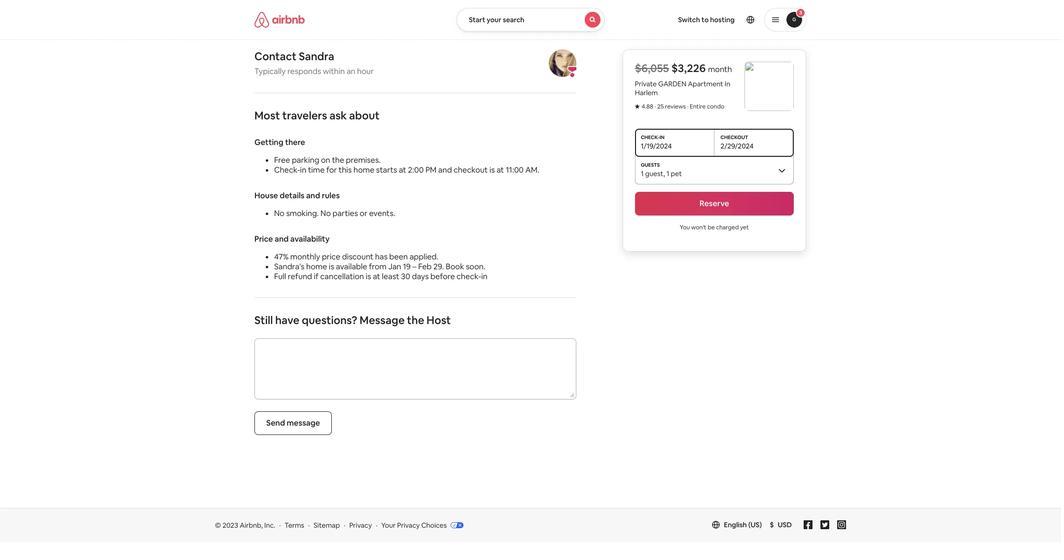 Task type: describe. For each thing, give the bounding box(es) containing it.
2:00
[[408, 165, 424, 175]]

discount
[[342, 252, 374, 262]]

start
[[469, 15, 485, 24]]

parties
[[333, 208, 358, 219]]

availability
[[290, 234, 330, 244]]

usd
[[778, 520, 792, 529]]

contact sandra typically responds within an hour
[[255, 49, 374, 76]]

1 vertical spatial and
[[306, 190, 320, 201]]

feb
[[418, 261, 432, 272]]

on
[[321, 155, 330, 165]]

inc.
[[264, 521, 275, 530]]

cancellation
[[320, 271, 364, 282]]

about
[[349, 109, 380, 122]]

host
[[427, 313, 451, 327]]

smoking.
[[286, 208, 319, 219]]

check-
[[274, 165, 300, 175]]

before
[[431, 271, 455, 282]]

have
[[275, 313, 300, 327]]

1 horizontal spatial the
[[407, 313, 424, 327]]

2023
[[223, 521, 238, 530]]

parking
[[292, 155, 319, 165]]

am.
[[526, 165, 540, 175]]

reserve button
[[635, 192, 794, 216]]

days
[[412, 271, 429, 282]]

responds
[[288, 66, 321, 76]]

Message the host text field
[[257, 340, 575, 398]]

house
[[255, 190, 278, 201]]

house details and rules
[[255, 190, 340, 201]]

still
[[255, 313, 273, 327]]

if
[[314, 271, 319, 282]]

start your search button
[[457, 8, 605, 32]]

25
[[658, 103, 664, 111]]

1/19/2024
[[641, 142, 672, 150]]

1 horizontal spatial is
[[366, 271, 371, 282]]

from
[[369, 261, 387, 272]]

most travelers ask about
[[255, 109, 380, 122]]

©
[[215, 521, 221, 530]]

0 horizontal spatial ·
[[279, 521, 281, 530]]

hour
[[357, 66, 374, 76]]

monthly
[[290, 252, 320, 262]]

in
[[725, 79, 731, 88]]

sitemap
[[314, 521, 340, 530]]

(us)
[[749, 520, 762, 529]]

won't
[[692, 223, 707, 231]]

send message button
[[255, 411, 332, 435]]

free parking on the premises. check-in time for this home starts at 2:00 pm and checkout is at 11:00 am.
[[274, 155, 540, 175]]

1 privacy from the left
[[349, 521, 372, 530]]

hosting
[[711, 15, 735, 24]]

,
[[664, 169, 665, 178]]

󰀄
[[635, 103, 640, 110]]

price and availability
[[255, 234, 330, 244]]

start your search
[[469, 15, 525, 24]]

2/29/2024
[[721, 142, 754, 150]]

$
[[770, 520, 774, 529]]

1 horizontal spatial ·
[[655, 103, 656, 111]]

message
[[360, 313, 405, 327]]

english (us)
[[724, 520, 762, 529]]

choices
[[421, 521, 447, 530]]

$ usd
[[770, 520, 792, 529]]

11:00
[[506, 165, 524, 175]]

english
[[724, 520, 747, 529]]

events.
[[369, 208, 395, 219]]

1 1 from the left
[[641, 169, 644, 178]]

privacy inside 'your privacy choices' link
[[397, 521, 420, 530]]

send message
[[266, 418, 320, 428]]

2 horizontal spatial at
[[497, 165, 504, 175]]

1 horizontal spatial at
[[399, 165, 406, 175]]

pet
[[671, 169, 682, 178]]

for
[[327, 165, 337, 175]]

still have questions? message the host
[[255, 313, 451, 327]]

search
[[503, 15, 525, 24]]

book
[[446, 261, 464, 272]]

you won't be charged yet
[[680, 223, 749, 231]]

reserve
[[700, 198, 730, 209]]

switch to hosting link
[[673, 9, 741, 30]]

getting there
[[255, 137, 305, 148]]

prívate
[[635, 79, 657, 88]]

profile element
[[617, 0, 807, 39]]

home inside "47% monthly price discount has been applied. sandra's home is available from jan 19 – feb 29. book soon. full refund if cancellation is at least 30 days before check-in"
[[306, 261, 327, 272]]

full
[[274, 271, 286, 282]]

price
[[255, 234, 273, 244]]

0 horizontal spatial and
[[275, 234, 289, 244]]

19
[[403, 261, 411, 272]]

airbnb,
[[240, 521, 263, 530]]

available
[[336, 261, 367, 272]]

3 button
[[765, 8, 807, 32]]

jan
[[388, 261, 401, 272]]



Task type: vqa. For each thing, say whether or not it's contained in the screenshot.
$6,055 $3,226 month Prívate GARDEN Apartment In Harlem
yes



Task type: locate. For each thing, give the bounding box(es) containing it.
premises.
[[346, 155, 381, 165]]

2 horizontal spatial ·
[[688, 103, 689, 111]]

1 vertical spatial in
[[481, 271, 488, 282]]

at left 11:00
[[497, 165, 504, 175]]

checkout
[[454, 165, 488, 175]]

your privacy choices link
[[381, 521, 464, 531]]

47% monthly price discount has been applied. sandra's home is available from jan 19 – feb 29. book soon. full refund if cancellation is at least 30 days before check-in
[[274, 252, 488, 282]]

0 vertical spatial and
[[438, 165, 452, 175]]

0 vertical spatial home
[[354, 165, 375, 175]]

·
[[655, 103, 656, 111], [688, 103, 689, 111], [279, 521, 281, 530]]

3
[[800, 9, 803, 16]]

and up '47%'
[[275, 234, 289, 244]]

english (us) button
[[712, 520, 762, 529]]

30
[[401, 271, 410, 282]]

home right this in the top left of the page
[[354, 165, 375, 175]]

within
[[323, 66, 345, 76]]

to
[[702, 15, 709, 24]]

be
[[708, 223, 715, 231]]

0 horizontal spatial no
[[274, 208, 285, 219]]

has
[[375, 252, 388, 262]]

0 horizontal spatial at
[[373, 271, 380, 282]]

2 horizontal spatial is
[[490, 165, 495, 175]]

most
[[255, 109, 280, 122]]

is left least
[[366, 271, 371, 282]]

in
[[300, 165, 307, 175], [481, 271, 488, 282]]

at
[[399, 165, 406, 175], [497, 165, 504, 175], [373, 271, 380, 282]]

󰀄 4.88 · 25 reviews · entire condo
[[635, 103, 725, 111]]

guest
[[646, 169, 664, 178]]

1 horizontal spatial in
[[481, 271, 488, 282]]

your
[[381, 521, 396, 530]]

pm
[[426, 165, 437, 175]]

1 horizontal spatial home
[[354, 165, 375, 175]]

or
[[360, 208, 368, 219]]

sandra's
[[274, 261, 305, 272]]

entire
[[690, 103, 706, 111]]

$6,055 $3,226 month prívate garden apartment in harlem
[[635, 61, 732, 97]]

and inside "free parking on the premises. check-in time for this home starts at 2:00 pm and checkout is at 11:00 am."
[[438, 165, 452, 175]]

applied.
[[410, 252, 439, 262]]

and right pm
[[438, 165, 452, 175]]

1 no from the left
[[274, 208, 285, 219]]

1 left guest on the top right of page
[[641, 169, 644, 178]]

price
[[322, 252, 340, 262]]

· right inc. at the bottom of page
[[279, 521, 281, 530]]

this
[[339, 165, 352, 175]]

navigate to twitter image
[[821, 520, 830, 529]]

switch to hosting
[[678, 15, 735, 24]]

at inside "47% monthly price discount has been applied. sandra's home is available from jan 19 – feb 29. book soon. full refund if cancellation is at least 30 days before check-in"
[[373, 271, 380, 282]]

1 horizontal spatial and
[[306, 190, 320, 201]]

in inside "47% monthly price discount has been applied. sandra's home is available from jan 19 – feb 29. book soon. full refund if cancellation is at least 30 days before check-in"
[[481, 271, 488, 282]]

· left entire
[[688, 103, 689, 111]]

at left least
[[373, 271, 380, 282]]

ask
[[330, 109, 347, 122]]

rules
[[322, 190, 340, 201]]

is right if
[[329, 261, 334, 272]]

at left 2:00
[[399, 165, 406, 175]]

no down rules
[[321, 208, 331, 219]]

yet
[[740, 223, 749, 231]]

29.
[[434, 261, 444, 272]]

2 vertical spatial and
[[275, 234, 289, 244]]

47%
[[274, 252, 289, 262]]

your privacy choices
[[381, 521, 447, 530]]

the left host
[[407, 313, 424, 327]]

1
[[641, 169, 644, 178], [667, 169, 670, 178]]

message
[[287, 418, 320, 428]]

the inside "free parking on the premises. check-in time for this home starts at 2:00 pm and checkout is at 11:00 am."
[[332, 155, 344, 165]]

harlem
[[635, 88, 658, 97]]

sandra is a superhost. learn more about sandra. image
[[549, 49, 577, 77], [549, 49, 577, 77]]

condo
[[707, 103, 725, 111]]

in inside "free parking on the premises. check-in time for this home starts at 2:00 pm and checkout is at 11:00 am."
[[300, 165, 307, 175]]

been
[[390, 252, 408, 262]]

is inside "free parking on the premises. check-in time for this home starts at 2:00 pm and checkout is at 11:00 am."
[[490, 165, 495, 175]]

1 guest , 1 pet
[[641, 169, 682, 178]]

Start your search search field
[[457, 8, 605, 32]]

· left 25
[[655, 103, 656, 111]]

and
[[438, 165, 452, 175], [306, 190, 320, 201], [275, 234, 289, 244]]

home right "sandra's"
[[306, 261, 327, 272]]

reviews
[[666, 103, 686, 111]]

and left rules
[[306, 190, 320, 201]]

1 horizontal spatial privacy
[[397, 521, 420, 530]]

navigate to instagram image
[[838, 520, 847, 529]]

navigate to facebook image
[[804, 520, 813, 529]]

1 vertical spatial home
[[306, 261, 327, 272]]

you
[[680, 223, 690, 231]]

© 2023 airbnb, inc.
[[215, 521, 275, 530]]

1 right ,
[[667, 169, 670, 178]]

privacy link
[[349, 521, 372, 530]]

refund
[[288, 271, 312, 282]]

4.88
[[642, 103, 654, 111]]

home inside "free parking on the premises. check-in time for this home starts at 2:00 pm and checkout is at 11:00 am."
[[354, 165, 375, 175]]

privacy left your
[[349, 521, 372, 530]]

in right book
[[481, 271, 488, 282]]

free
[[274, 155, 290, 165]]

there
[[285, 137, 305, 148]]

sandra
[[299, 49, 334, 63]]

your
[[487, 15, 502, 24]]

$6,055
[[635, 61, 669, 75]]

travelers
[[282, 109, 327, 122]]

0 horizontal spatial 1
[[641, 169, 644, 178]]

2 no from the left
[[321, 208, 331, 219]]

2 horizontal spatial and
[[438, 165, 452, 175]]

garden
[[659, 79, 687, 88]]

0 vertical spatial in
[[300, 165, 307, 175]]

starts
[[376, 165, 397, 175]]

1 vertical spatial the
[[407, 313, 424, 327]]

1 horizontal spatial no
[[321, 208, 331, 219]]

is right checkout
[[490, 165, 495, 175]]

contact
[[255, 49, 297, 63]]

2 privacy from the left
[[397, 521, 420, 530]]

no down details
[[274, 208, 285, 219]]

send
[[266, 418, 285, 428]]

switch
[[678, 15, 700, 24]]

$3,226
[[672, 61, 706, 75]]

0 horizontal spatial privacy
[[349, 521, 372, 530]]

check-
[[457, 271, 481, 282]]

0 horizontal spatial the
[[332, 155, 344, 165]]

the
[[332, 155, 344, 165], [407, 313, 424, 327]]

0 horizontal spatial home
[[306, 261, 327, 272]]

–
[[413, 261, 417, 272]]

0 vertical spatial the
[[332, 155, 344, 165]]

the right on
[[332, 155, 344, 165]]

1 horizontal spatial 1
[[667, 169, 670, 178]]

0 horizontal spatial in
[[300, 165, 307, 175]]

privacy right your
[[397, 521, 420, 530]]

in left time
[[300, 165, 307, 175]]

0 horizontal spatial is
[[329, 261, 334, 272]]

2 1 from the left
[[667, 169, 670, 178]]



